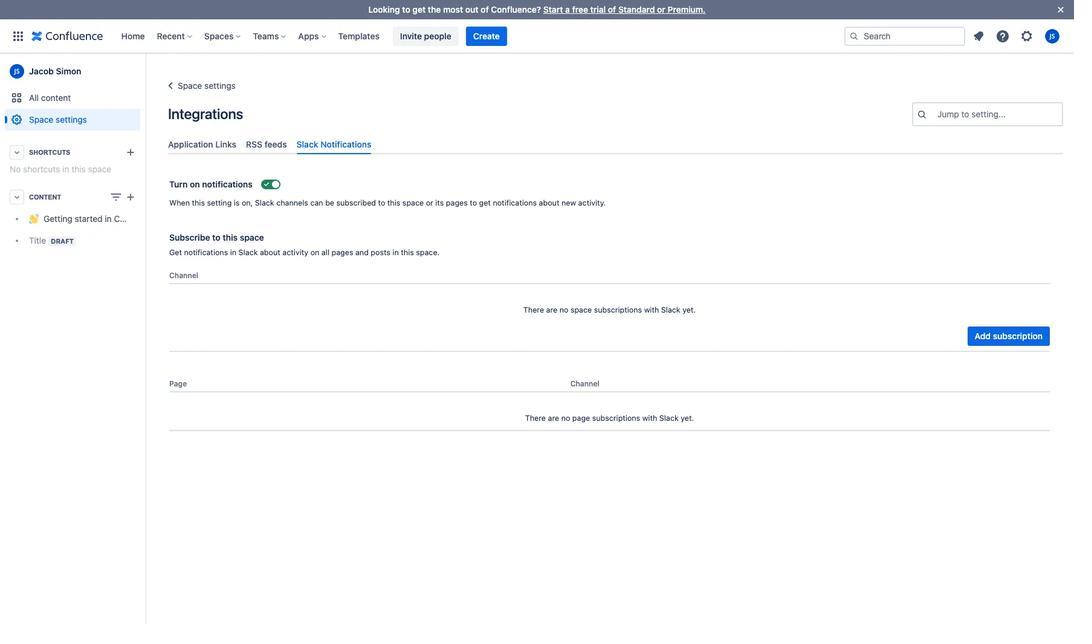 Task type: describe. For each thing, give the bounding box(es) containing it.
tree inside space element
[[5, 208, 159, 252]]

0 horizontal spatial space
[[29, 114, 53, 125]]

jump to setting...
[[938, 109, 1006, 119]]

invite
[[400, 31, 422, 41]]

most
[[443, 4, 463, 15]]

apps button
[[295, 26, 331, 46]]

recent button
[[153, 26, 197, 46]]

all content link
[[5, 87, 140, 109]]

rss
[[246, 139, 262, 149]]

slack notifications link
[[292, 134, 376, 154]]

templates
[[338, 31, 380, 41]]

getting
[[44, 214, 72, 224]]

draft
[[51, 237, 74, 245]]

invite people button
[[393, 26, 459, 46]]

1 vertical spatial space settings link
[[5, 109, 140, 131]]

Search field
[[845, 26, 966, 46]]

all content
[[29, 93, 71, 103]]

space settings inside space element
[[29, 114, 87, 125]]

free
[[572, 4, 588, 15]]

getting started in confluence
[[44, 214, 159, 224]]

start
[[544, 4, 563, 15]]

shortcuts
[[29, 149, 70, 156]]

create
[[473, 31, 500, 41]]

home link
[[118, 26, 149, 46]]

global element
[[7, 19, 845, 53]]

search image
[[850, 31, 859, 41]]

space
[[88, 164, 111, 174]]

slack
[[297, 139, 318, 149]]

Search settings text field
[[938, 108, 940, 120]]

home
[[121, 31, 145, 41]]

0 vertical spatial space
[[178, 80, 202, 91]]

out
[[466, 4, 479, 15]]

your profile and preferences image
[[1046, 29, 1060, 43]]

get
[[413, 4, 426, 15]]

add shortcut image
[[123, 145, 138, 160]]

this
[[72, 164, 86, 174]]

integrations
[[168, 105, 243, 122]]

create link
[[466, 26, 507, 46]]

2 of from the left
[[608, 4, 616, 15]]

slack notifications
[[297, 139, 372, 149]]

start a free trial of standard or premium. link
[[544, 4, 706, 15]]

to for get
[[402, 4, 410, 15]]

1 horizontal spatial space settings
[[178, 80, 236, 91]]

application links
[[168, 139, 236, 149]]

notification icon image
[[972, 29, 986, 43]]

rss feeds link
[[241, 134, 292, 154]]

jacob
[[29, 66, 54, 76]]

appswitcher icon image
[[11, 29, 25, 43]]

standard
[[619, 4, 655, 15]]

the
[[428, 4, 441, 15]]

jacob simon
[[29, 66, 81, 76]]

to for setting...
[[962, 109, 970, 119]]

simon
[[56, 66, 81, 76]]

premium.
[[668, 4, 706, 15]]

jacob simon link
[[5, 59, 140, 83]]



Task type: locate. For each thing, give the bounding box(es) containing it.
in for started
[[105, 214, 112, 224]]

confluence image
[[31, 29, 103, 43], [31, 29, 103, 43]]

0 horizontal spatial settings
[[56, 114, 87, 125]]

tree containing getting started in confluence
[[5, 208, 159, 252]]

content
[[29, 194, 61, 201]]

space element
[[0, 53, 159, 624]]

rss feeds
[[246, 139, 287, 149]]

in left "this"
[[62, 164, 69, 174]]

application
[[168, 139, 213, 149]]

title draft
[[29, 235, 74, 246]]

0 horizontal spatial to
[[402, 4, 410, 15]]

to right jump on the top right of the page
[[962, 109, 970, 119]]

0 horizontal spatial of
[[481, 4, 489, 15]]

0 horizontal spatial space settings
[[29, 114, 87, 125]]

no shortcuts in this space
[[10, 164, 111, 174]]

looking
[[369, 4, 400, 15]]

banner
[[0, 19, 1075, 53]]

space settings link up integrations on the top left
[[163, 79, 236, 93]]

1 horizontal spatial to
[[962, 109, 970, 119]]

settings down all content link
[[56, 114, 87, 125]]

to
[[402, 4, 410, 15], [962, 109, 970, 119]]

recent
[[157, 31, 185, 41]]

tab list containing application links
[[163, 134, 1069, 154]]

settings icon image
[[1020, 29, 1035, 43]]

templates link
[[335, 26, 383, 46]]

content
[[41, 93, 71, 103]]

space settings up integrations on the top left
[[178, 80, 236, 91]]

no
[[10, 164, 21, 174]]

tree
[[5, 208, 159, 252]]

1 vertical spatial to
[[962, 109, 970, 119]]

feeds
[[265, 139, 287, 149]]

in right started
[[105, 214, 112, 224]]

invite people
[[400, 31, 452, 41]]

shortcuts
[[23, 164, 60, 174]]

space down all
[[29, 114, 53, 125]]

1 vertical spatial settings
[[56, 114, 87, 125]]

change view image
[[109, 190, 123, 204]]

1 vertical spatial space
[[29, 114, 53, 125]]

1 horizontal spatial space
[[178, 80, 202, 91]]

links
[[215, 139, 236, 149]]

1 of from the left
[[481, 4, 489, 15]]

or
[[657, 4, 666, 15]]

title
[[29, 235, 46, 246]]

space settings
[[178, 80, 236, 91], [29, 114, 87, 125]]

people
[[424, 31, 452, 41]]

0 vertical spatial to
[[402, 4, 410, 15]]

close image
[[1054, 2, 1069, 17]]

tab list
[[163, 134, 1069, 154]]

settings up integrations on the top left
[[204, 80, 236, 91]]

0 vertical spatial space settings
[[178, 80, 236, 91]]

in
[[62, 164, 69, 174], [105, 214, 112, 224]]

of right trial
[[608, 4, 616, 15]]

jump
[[938, 109, 960, 119]]

0 vertical spatial space settings link
[[163, 79, 236, 93]]

1 horizontal spatial in
[[105, 214, 112, 224]]

space settings link down content
[[5, 109, 140, 131]]

confluence?
[[491, 4, 541, 15]]

content button
[[5, 186, 140, 208]]

space
[[178, 80, 202, 91], [29, 114, 53, 125]]

create a page image
[[123, 190, 138, 204]]

all
[[29, 93, 39, 103]]

1 horizontal spatial settings
[[204, 80, 236, 91]]

teams
[[253, 31, 279, 41]]

space up integrations on the top left
[[178, 80, 202, 91]]

application links link
[[163, 134, 241, 154]]

1 horizontal spatial of
[[608, 4, 616, 15]]

apps
[[298, 31, 319, 41]]

setting...
[[972, 109, 1006, 119]]

1 horizontal spatial space settings link
[[163, 79, 236, 93]]

spaces
[[204, 31, 234, 41]]

notifications
[[321, 139, 372, 149]]

looking to get the most out of confluence? start a free trial of standard or premium.
[[369, 4, 706, 15]]

confluence
[[114, 214, 159, 224]]

in inside getting started in confluence link
[[105, 214, 112, 224]]

getting started in confluence link
[[5, 208, 159, 230]]

shortcuts button
[[5, 142, 140, 163]]

of right out
[[481, 4, 489, 15]]

1 vertical spatial in
[[105, 214, 112, 224]]

0 vertical spatial in
[[62, 164, 69, 174]]

collapse sidebar image
[[132, 59, 158, 83]]

space settings link
[[163, 79, 236, 93], [5, 109, 140, 131]]

started
[[75, 214, 103, 224]]

to left get
[[402, 4, 410, 15]]

of
[[481, 4, 489, 15], [608, 4, 616, 15]]

0 horizontal spatial in
[[62, 164, 69, 174]]

1 vertical spatial space settings
[[29, 114, 87, 125]]

a
[[566, 4, 570, 15]]

0 vertical spatial settings
[[204, 80, 236, 91]]

banner containing home
[[0, 19, 1075, 53]]

in for shortcuts
[[62, 164, 69, 174]]

teams button
[[249, 26, 291, 46]]

trial
[[591, 4, 606, 15]]

settings inside space element
[[56, 114, 87, 125]]

help icon image
[[996, 29, 1010, 43]]

space settings down content
[[29, 114, 87, 125]]

spaces button
[[201, 26, 246, 46]]

settings
[[204, 80, 236, 91], [56, 114, 87, 125]]

0 horizontal spatial space settings link
[[5, 109, 140, 131]]



Task type: vqa. For each thing, say whether or not it's contained in the screenshot.
Looking To Get The Most Out Of Confluence? Start A Free Trial Of Standard Or Premium.
yes



